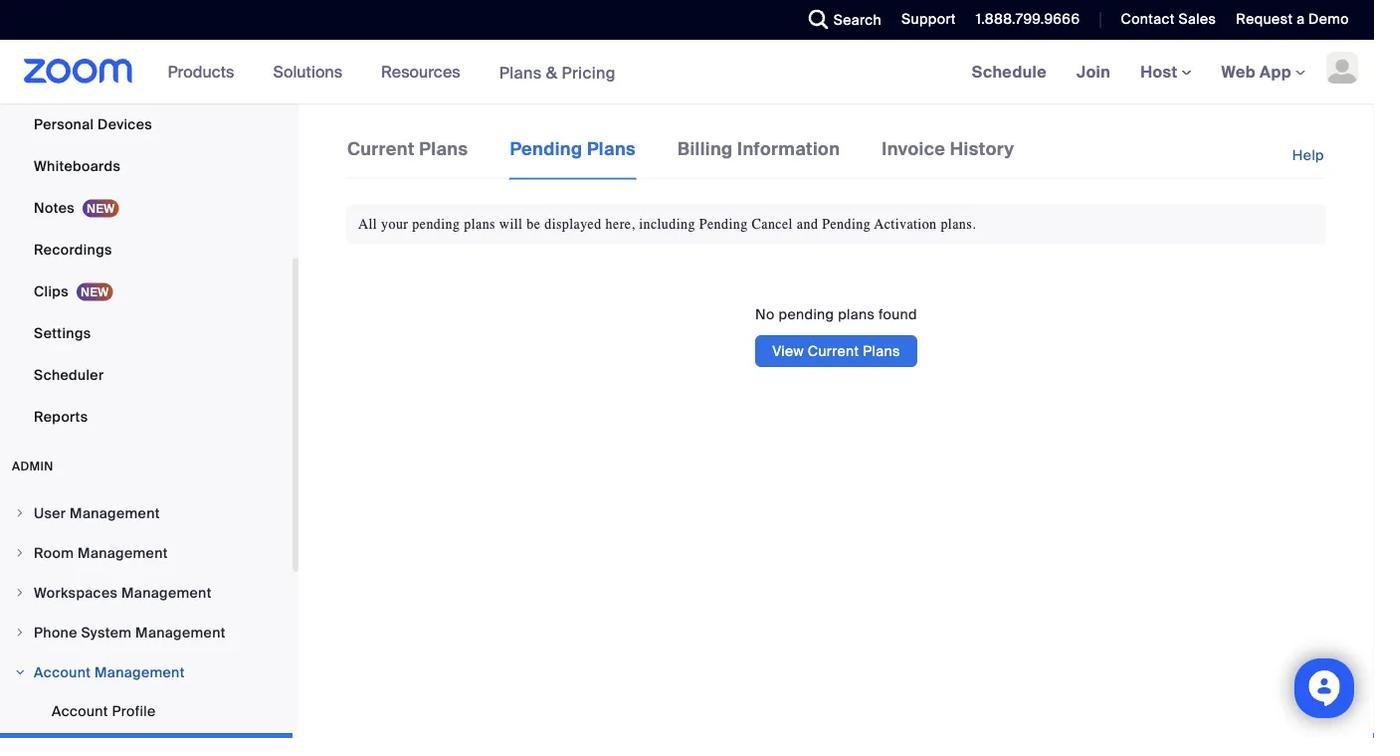 Task type: locate. For each thing, give the bounding box(es) containing it.
current down no pending plans found
[[808, 342, 859, 360]]

0 vertical spatial pending
[[412, 217, 460, 233]]

account
[[34, 663, 91, 682], [52, 702, 108, 721]]

right image inside account management menu item
[[14, 667, 26, 679]]

support link
[[887, 0, 961, 40], [902, 10, 956, 28]]

plans up view current plans at the top right
[[838, 306, 875, 324]]

app
[[1260, 61, 1292, 82]]

search button
[[794, 0, 887, 40]]

management up workspaces management
[[78, 544, 168, 562]]

1 right image from the top
[[14, 508, 26, 520]]

right image for room management
[[14, 547, 26, 559]]

1 right image from the top
[[14, 587, 26, 599]]

pending right the and
[[822, 217, 871, 233]]

right image inside phone system management menu item
[[14, 627, 26, 639]]

scheduler link
[[0, 355, 293, 395]]

web app
[[1222, 61, 1292, 82]]

account inside menu
[[52, 702, 108, 721]]

help
[[1293, 146, 1325, 165]]

right image
[[14, 508, 26, 520], [14, 547, 26, 559]]

reports link
[[0, 397, 293, 437]]

workspaces
[[34, 584, 118, 602]]

management for room management
[[78, 544, 168, 562]]

current up all
[[347, 137, 415, 160]]

activation
[[874, 217, 937, 233]]

will
[[499, 217, 523, 233]]

right image left workspaces
[[14, 587, 26, 599]]

right image for workspaces management
[[14, 587, 26, 599]]

request a demo link
[[1222, 0, 1374, 40], [1236, 10, 1350, 28]]

0 vertical spatial plans
[[464, 217, 496, 233]]

0 vertical spatial right image
[[14, 587, 26, 599]]

current
[[347, 137, 415, 160], [808, 342, 859, 360]]

management for account management
[[95, 663, 185, 682]]

billing
[[678, 137, 733, 160]]

displayed
[[545, 217, 602, 233]]

schedule
[[972, 61, 1047, 82]]

plans inside product information navigation
[[499, 62, 542, 83]]

cancel
[[752, 217, 793, 233]]

invoice
[[882, 137, 946, 160]]

account profile link
[[0, 692, 293, 732]]

0 horizontal spatial plans
[[464, 217, 496, 233]]

view current plans
[[773, 342, 900, 360]]

3 right image from the top
[[14, 667, 26, 679]]

banner containing products
[[0, 40, 1374, 105]]

account profile
[[52, 702, 156, 721]]

right image left account management
[[14, 667, 26, 679]]

plans down 'found'
[[863, 342, 900, 360]]

solutions
[[273, 61, 342, 82]]

1 horizontal spatial pending
[[779, 306, 834, 324]]

pending plans link
[[509, 135, 637, 180]]

right image left the user
[[14, 508, 26, 520]]

room
[[34, 544, 74, 562]]

contact sales
[[1121, 10, 1217, 28]]

help link
[[1293, 135, 1327, 176]]

1.888.799.9666
[[976, 10, 1080, 28]]

right image left the phone
[[14, 627, 26, 639]]

phone system management
[[34, 624, 226, 642]]

plans left &
[[499, 62, 542, 83]]

2 right image from the top
[[14, 627, 26, 639]]

products button
[[168, 40, 243, 104]]

1 vertical spatial pending
[[779, 306, 834, 324]]

be
[[527, 217, 541, 233]]

right image inside user management menu item
[[14, 508, 26, 520]]

your
[[381, 217, 408, 233]]

management for user management
[[70, 504, 160, 523]]

right image left room
[[14, 547, 26, 559]]

right image for account management
[[14, 667, 26, 679]]

1 vertical spatial plans
[[838, 306, 875, 324]]

plans left 'will'
[[464, 217, 496, 233]]

0 horizontal spatial pending
[[412, 217, 460, 233]]

0 vertical spatial current
[[347, 137, 415, 160]]

management down room management menu item
[[121, 584, 212, 602]]

pending down &
[[510, 137, 583, 160]]

room management
[[34, 544, 168, 562]]

web app button
[[1222, 61, 1306, 82]]

1.888.799.9666 button up schedule link
[[976, 10, 1080, 28]]

account management
[[34, 663, 185, 682]]

main content main content
[[299, 104, 1374, 738]]

settings link
[[0, 314, 293, 353]]

1 vertical spatial right image
[[14, 547, 26, 559]]

invoice history link
[[881, 135, 1015, 178]]

right image
[[14, 587, 26, 599], [14, 627, 26, 639], [14, 667, 26, 679]]

2 right image from the top
[[14, 547, 26, 559]]

recordings
[[34, 240, 112, 259]]

phone system management menu item
[[0, 614, 293, 652]]

whiteboards
[[34, 157, 121, 175]]

room management menu item
[[0, 534, 293, 572]]

reports
[[34, 408, 88, 426]]

personal
[[34, 115, 94, 133]]

management inside 'menu item'
[[121, 584, 212, 602]]

pending left cancel
[[699, 217, 748, 233]]

account down account management
[[52, 702, 108, 721]]

current plans
[[347, 137, 468, 160]]

banner
[[0, 40, 1374, 105]]

1.888.799.9666 button
[[961, 0, 1085, 40], [976, 10, 1080, 28]]

plans & pricing
[[499, 62, 616, 83]]

1 vertical spatial account
[[52, 702, 108, 721]]

notes
[[34, 199, 75, 217]]

solutions button
[[273, 40, 351, 104]]

information
[[738, 137, 840, 160]]

plans & pricing link
[[499, 62, 616, 83], [499, 62, 616, 83]]

management up profile
[[95, 663, 185, 682]]

history
[[950, 137, 1014, 160]]

1 horizontal spatial pending
[[699, 217, 748, 233]]

plans
[[499, 62, 542, 83], [419, 137, 468, 160], [587, 137, 636, 160], [863, 342, 900, 360]]

sales
[[1179, 10, 1217, 28]]

plans
[[464, 217, 496, 233], [838, 306, 875, 324]]

account inside menu item
[[34, 663, 91, 682]]

management
[[70, 504, 160, 523], [78, 544, 168, 562], [121, 584, 212, 602], [135, 624, 226, 642], [95, 663, 185, 682]]

right image inside room management menu item
[[14, 547, 26, 559]]

pending right your
[[412, 217, 460, 233]]

meetings navigation
[[957, 40, 1374, 105]]

whiteboards link
[[0, 146, 293, 186]]

plans up here,
[[587, 137, 636, 160]]

0 vertical spatial right image
[[14, 508, 26, 520]]

all
[[358, 217, 377, 233]]

2 vertical spatial right image
[[14, 667, 26, 679]]

right image inside workspaces management 'menu item'
[[14, 587, 26, 599]]

1 vertical spatial current
[[808, 342, 859, 360]]

0 vertical spatial account
[[34, 663, 91, 682]]

right image for phone system management
[[14, 627, 26, 639]]

right image for user management
[[14, 508, 26, 520]]

contact
[[1121, 10, 1175, 28]]

pending
[[510, 137, 583, 160], [699, 217, 748, 233], [822, 217, 871, 233]]

zoom logo image
[[24, 59, 133, 84]]

pending up view
[[779, 306, 834, 324]]

management up room management
[[70, 504, 160, 523]]

host
[[1141, 61, 1182, 82]]

1 vertical spatial right image
[[14, 627, 26, 639]]

account down the phone
[[34, 663, 91, 682]]



Task type: vqa. For each thing, say whether or not it's contained in the screenshot.
"WARNING" icon
no



Task type: describe. For each thing, give the bounding box(es) containing it.
user management
[[34, 504, 160, 523]]

no pending plans found
[[755, 306, 918, 324]]

all your pending plans will be displayed here, including pending cancel and pending activation plans.
[[358, 217, 976, 233]]

product information navigation
[[153, 40, 631, 105]]

here,
[[606, 217, 635, 233]]

admin menu menu
[[0, 495, 293, 738]]

plans down resources dropdown button
[[419, 137, 468, 160]]

no
[[755, 306, 775, 324]]

join link
[[1062, 40, 1126, 104]]

workspaces management
[[34, 584, 212, 602]]

request
[[1236, 10, 1293, 28]]

including
[[639, 217, 696, 233]]

1 horizontal spatial plans
[[838, 306, 875, 324]]

and
[[797, 217, 818, 233]]

view
[[773, 342, 804, 360]]

resources button
[[381, 40, 469, 104]]

host button
[[1141, 61, 1192, 82]]

a
[[1297, 10, 1305, 28]]

user
[[34, 504, 66, 523]]

personal devices
[[34, 115, 152, 133]]

devices
[[98, 115, 152, 133]]

user management menu item
[[0, 495, 293, 532]]

recordings link
[[0, 230, 293, 270]]

scheduler
[[34, 366, 104, 384]]

billing information
[[678, 137, 840, 160]]

search
[[834, 10, 882, 29]]

account for account management
[[34, 663, 91, 682]]

products
[[168, 61, 234, 82]]

view current plans link
[[756, 335, 917, 367]]

0 horizontal spatial pending
[[510, 137, 583, 160]]

clips link
[[0, 272, 293, 312]]

management for workspaces management
[[121, 584, 212, 602]]

workspaces management menu item
[[0, 574, 293, 612]]

1 horizontal spatial current
[[808, 342, 859, 360]]

plans.
[[941, 217, 976, 233]]

resources
[[381, 61, 460, 82]]

invoice history
[[882, 137, 1014, 160]]

system
[[81, 624, 132, 642]]

clips
[[34, 282, 69, 301]]

0 horizontal spatial current
[[347, 137, 415, 160]]

schedule link
[[957, 40, 1062, 104]]

web
[[1222, 61, 1256, 82]]

phone
[[34, 624, 77, 642]]

account management menu
[[0, 692, 293, 738]]

profile picture image
[[1327, 52, 1359, 84]]

&
[[546, 62, 558, 83]]

account management menu item
[[0, 654, 293, 692]]

personal devices link
[[0, 105, 293, 144]]

side navigation navigation
[[0, 0, 299, 738]]

account for account profile
[[52, 702, 108, 721]]

1.888.799.9666 button up schedule
[[961, 0, 1085, 40]]

pricing
[[562, 62, 616, 83]]

request a demo
[[1236, 10, 1350, 28]]

support
[[902, 10, 956, 28]]

billing information link
[[677, 135, 841, 178]]

2 horizontal spatial pending
[[822, 217, 871, 233]]

pending plans
[[510, 137, 636, 160]]

personal menu menu
[[0, 0, 293, 439]]

found
[[879, 306, 918, 324]]

profile
[[112, 702, 156, 721]]

admin
[[12, 459, 54, 474]]

settings
[[34, 324, 91, 342]]

demo
[[1309, 10, 1350, 28]]

join
[[1077, 61, 1111, 82]]

current plans link
[[346, 135, 469, 178]]

notes link
[[0, 188, 293, 228]]

management down workspaces management 'menu item'
[[135, 624, 226, 642]]



